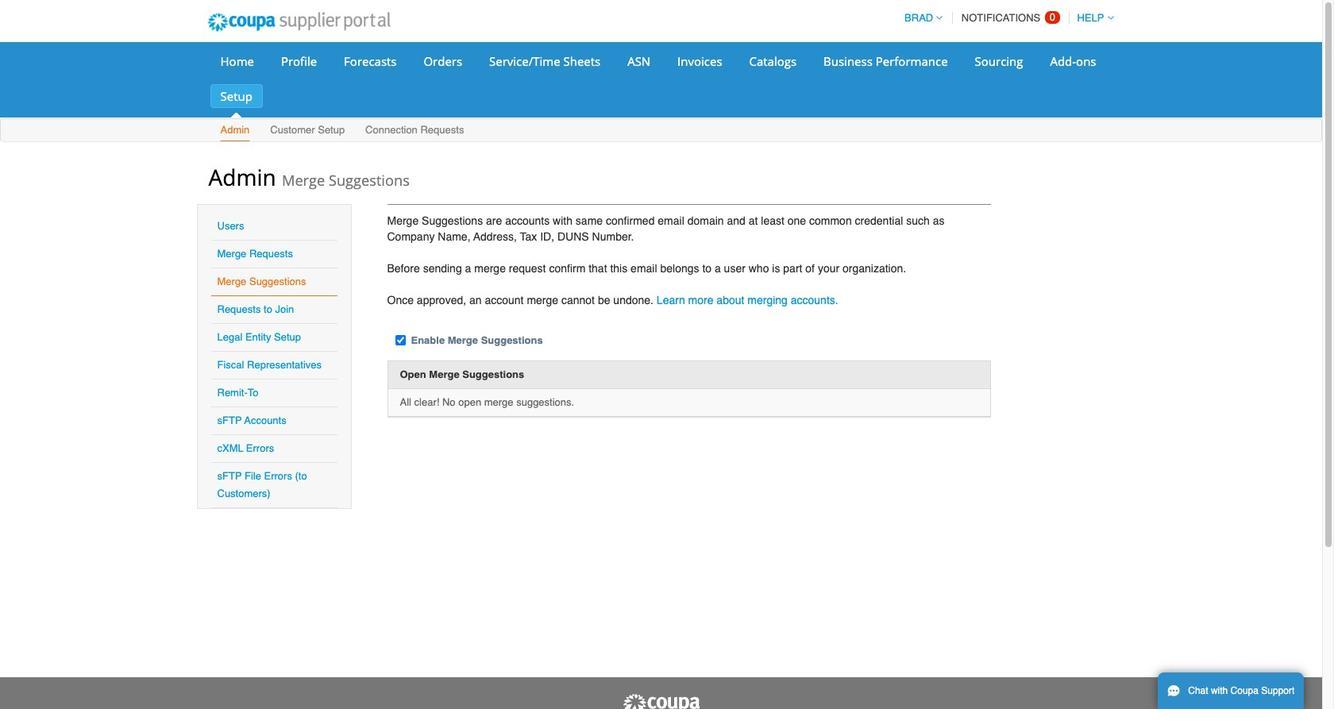 Task type: describe. For each thing, give the bounding box(es) containing it.
2 a from the left
[[715, 262, 721, 275]]

0
[[1050, 11, 1056, 23]]

fiscal representatives link
[[217, 359, 322, 371]]

suggestions inside merge suggestions are accounts with same confirmed email domain and at least one common credential such as company name, address, tax id, duns number.
[[422, 214, 483, 227]]

forecasts
[[344, 53, 397, 69]]

notifications
[[962, 12, 1041, 24]]

add-ons link
[[1040, 49, 1107, 73]]

chat with coupa support
[[1189, 686, 1295, 697]]

accounts.
[[791, 294, 839, 307]]

enable merge suggestions
[[411, 334, 543, 346]]

merge up no
[[429, 368, 460, 380]]

legal
[[217, 331, 243, 343]]

number.
[[592, 230, 634, 243]]

2 vertical spatial requests
[[217, 303, 261, 315]]

enable
[[411, 334, 445, 346]]

business performance
[[824, 53, 948, 69]]

ons
[[1077, 53, 1097, 69]]

merge suggestions
[[217, 276, 306, 288]]

one
[[788, 214, 806, 227]]

sftp for sftp accounts
[[217, 415, 242, 427]]

support
[[1262, 686, 1295, 697]]

such
[[907, 214, 930, 227]]

chat
[[1189, 686, 1209, 697]]

user
[[724, 262, 746, 275]]

all
[[400, 397, 411, 408]]

are
[[486, 214, 502, 227]]

cannot
[[562, 294, 595, 307]]

sftp accounts
[[217, 415, 287, 427]]

organization.
[[843, 262, 907, 275]]

(to
[[295, 470, 307, 482]]

admin link
[[220, 121, 251, 141]]

requests to join link
[[217, 303, 294, 315]]

domain
[[688, 214, 724, 227]]

suggestions up join
[[249, 276, 306, 288]]

approved,
[[417, 294, 466, 307]]

common
[[810, 214, 852, 227]]

email inside merge suggestions are accounts with same confirmed email domain and at least one common credential such as company name, address, tax id, duns number.
[[658, 214, 685, 227]]

service/time sheets link
[[479, 49, 611, 73]]

0 vertical spatial to
[[703, 262, 712, 275]]

learn more about merging accounts. link
[[657, 294, 839, 307]]

add-ons
[[1051, 53, 1097, 69]]

service/time sheets
[[489, 53, 601, 69]]

legal entity setup link
[[217, 331, 301, 343]]

customer
[[270, 124, 315, 136]]

coupa
[[1231, 686, 1259, 697]]

suggestions for enable
[[481, 334, 543, 346]]

admin for admin merge suggestions
[[209, 162, 276, 192]]

an
[[470, 294, 482, 307]]

asn link
[[617, 49, 661, 73]]

id,
[[540, 230, 555, 243]]

of
[[806, 262, 815, 275]]

invoices
[[678, 53, 723, 69]]

with inside button
[[1211, 686, 1228, 697]]

confirm
[[549, 262, 586, 275]]

requests for connection requests
[[421, 124, 464, 136]]

tax
[[520, 230, 537, 243]]

fiscal representatives
[[217, 359, 322, 371]]

merge down merge requests on the left top
[[217, 276, 247, 288]]

business performance link
[[814, 49, 959, 73]]

admin for admin
[[220, 124, 250, 136]]

request
[[509, 262, 546, 275]]

who
[[749, 262, 769, 275]]

profile
[[281, 53, 317, 69]]

at
[[749, 214, 758, 227]]

help link
[[1071, 12, 1114, 24]]

merge for open
[[484, 397, 514, 408]]

setup link
[[210, 84, 263, 108]]

suggestions.
[[517, 397, 575, 408]]

navigation containing notifications 0
[[898, 2, 1114, 33]]

company
[[387, 230, 435, 243]]

sftp file errors (to customers)
[[217, 470, 307, 500]]

business
[[824, 53, 873, 69]]

merge requests link
[[217, 248, 293, 260]]

sourcing link
[[965, 49, 1034, 73]]

merge up 'open merge suggestions'
[[448, 334, 478, 346]]

merge for account
[[527, 294, 559, 307]]

merge suggestions are accounts with same confirmed email domain and at least one common credential such as company name, address, tax id, duns number.
[[387, 214, 945, 243]]

help
[[1078, 12, 1105, 24]]

1 vertical spatial to
[[264, 303, 272, 315]]

connection requests link
[[365, 121, 465, 141]]

merging
[[748, 294, 788, 307]]

customer setup link
[[270, 121, 346, 141]]

once approved, an account merge cannot be undone. learn more about merging accounts.
[[387, 294, 839, 307]]

suggestions for open
[[463, 368, 525, 380]]

file
[[245, 470, 261, 482]]

before
[[387, 262, 420, 275]]

brad link
[[898, 12, 943, 24]]

entity
[[245, 331, 271, 343]]

catalogs link
[[739, 49, 807, 73]]

connection requests
[[366, 124, 464, 136]]

add-
[[1051, 53, 1077, 69]]

performance
[[876, 53, 948, 69]]



Task type: vqa. For each thing, say whether or not it's contained in the screenshot.
rightmost fw image
no



Task type: locate. For each thing, give the bounding box(es) containing it.
0 horizontal spatial to
[[264, 303, 272, 315]]

to
[[248, 387, 259, 399]]

learn
[[657, 294, 685, 307]]

with inside merge suggestions are accounts with same confirmed email domain and at least one common credential such as company name, address, tax id, duns number.
[[553, 214, 573, 227]]

with right chat
[[1211, 686, 1228, 697]]

service/time
[[489, 53, 561, 69]]

users
[[217, 220, 244, 232]]

1 horizontal spatial with
[[1211, 686, 1228, 697]]

merge down the customer setup link
[[282, 171, 325, 190]]

sftp for sftp file errors (to customers)
[[217, 470, 242, 482]]

merge down users link
[[217, 248, 247, 260]]

forecasts link
[[334, 49, 407, 73]]

1 vertical spatial admin
[[209, 162, 276, 192]]

0 vertical spatial email
[[658, 214, 685, 227]]

clear!
[[414, 397, 440, 408]]

email right this
[[631, 262, 657, 275]]

sftp up "customers)"
[[217, 470, 242, 482]]

and
[[727, 214, 746, 227]]

this
[[610, 262, 628, 275]]

credential
[[855, 214, 904, 227]]

1 vertical spatial requests
[[249, 248, 293, 260]]

your
[[818, 262, 840, 275]]

None checkbox
[[395, 335, 406, 346]]

1 horizontal spatial setup
[[274, 331, 301, 343]]

name,
[[438, 230, 471, 243]]

requests right connection
[[421, 124, 464, 136]]

2 horizontal spatial setup
[[318, 124, 345, 136]]

0 horizontal spatial with
[[553, 214, 573, 227]]

to left join
[[264, 303, 272, 315]]

same
[[576, 214, 603, 227]]

is
[[772, 262, 780, 275]]

to
[[703, 262, 712, 275], [264, 303, 272, 315]]

legal entity setup
[[217, 331, 301, 343]]

0 horizontal spatial a
[[465, 262, 471, 275]]

suggestions for admin
[[329, 171, 410, 190]]

brad
[[905, 12, 934, 24]]

suggestions inside admin merge suggestions
[[329, 171, 410, 190]]

accounts
[[244, 415, 287, 427]]

0 vertical spatial requests
[[421, 124, 464, 136]]

customers)
[[217, 488, 271, 500]]

sftp up the cxml
[[217, 415, 242, 427]]

no
[[442, 397, 456, 408]]

open
[[400, 368, 426, 380]]

orders
[[424, 53, 462, 69]]

to right belongs
[[703, 262, 712, 275]]

home link
[[210, 49, 265, 73]]

0 vertical spatial sftp
[[217, 415, 242, 427]]

sftp inside sftp file errors (to customers)
[[217, 470, 242, 482]]

2 vertical spatial setup
[[274, 331, 301, 343]]

1 vertical spatial merge
[[527, 294, 559, 307]]

admin
[[220, 124, 250, 136], [209, 162, 276, 192]]

address,
[[474, 230, 517, 243]]

account
[[485, 294, 524, 307]]

suggestions down "account"
[[481, 334, 543, 346]]

that
[[589, 262, 607, 275]]

belongs
[[661, 262, 699, 275]]

merge
[[282, 171, 325, 190], [387, 214, 419, 227], [217, 248, 247, 260], [217, 276, 247, 288], [448, 334, 478, 346], [429, 368, 460, 380]]

requests to join
[[217, 303, 294, 315]]

before sending a merge request confirm that this email belongs to a user who is part of your organization.
[[387, 262, 907, 275]]

suggestions up name, on the top
[[422, 214, 483, 227]]

1 vertical spatial sftp
[[217, 470, 242, 482]]

home
[[220, 53, 254, 69]]

once
[[387, 294, 414, 307]]

asn
[[628, 53, 651, 69]]

customer setup
[[270, 124, 345, 136]]

navigation
[[898, 2, 1114, 33]]

suggestions
[[329, 171, 410, 190], [422, 214, 483, 227], [249, 276, 306, 288], [481, 334, 543, 346], [463, 368, 525, 380]]

setup down join
[[274, 331, 301, 343]]

0 horizontal spatial coupa supplier portal image
[[197, 2, 401, 42]]

0 vertical spatial merge
[[474, 262, 506, 275]]

1 vertical spatial errors
[[264, 470, 292, 482]]

merge inside merge suggestions are accounts with same confirmed email domain and at least one common credential such as company name, address, tax id, duns number.
[[387, 214, 419, 227]]

chat with coupa support button
[[1158, 673, 1305, 709]]

orders link
[[413, 49, 473, 73]]

merge right open
[[484, 397, 514, 408]]

duns
[[558, 230, 589, 243]]

least
[[761, 214, 785, 227]]

remit-to
[[217, 387, 259, 399]]

fiscal
[[217, 359, 244, 371]]

merge down address,
[[474, 262, 506, 275]]

admin down admin link
[[209, 162, 276, 192]]

0 vertical spatial setup
[[220, 88, 253, 104]]

connection
[[366, 124, 418, 136]]

setup down home link
[[220, 88, 253, 104]]

sourcing
[[975, 53, 1024, 69]]

1 horizontal spatial coupa supplier portal image
[[622, 694, 701, 709]]

0 vertical spatial admin
[[220, 124, 250, 136]]

a left the 'user' at the right of page
[[715, 262, 721, 275]]

merge down the request
[[527, 294, 559, 307]]

2 sftp from the top
[[217, 470, 242, 482]]

merge up company
[[387, 214, 419, 227]]

admin down setup link
[[220, 124, 250, 136]]

errors down accounts
[[246, 442, 274, 454]]

with up duns
[[553, 214, 573, 227]]

1 horizontal spatial email
[[658, 214, 685, 227]]

sheets
[[564, 53, 601, 69]]

catalogs
[[750, 53, 797, 69]]

undone.
[[614, 294, 654, 307]]

1 vertical spatial with
[[1211, 686, 1228, 697]]

suggestions up all clear! no open merge suggestions.
[[463, 368, 525, 380]]

cxml errors
[[217, 442, 274, 454]]

merge inside admin merge suggestions
[[282, 171, 325, 190]]

1 horizontal spatial to
[[703, 262, 712, 275]]

0 vertical spatial with
[[553, 214, 573, 227]]

setup
[[220, 88, 253, 104], [318, 124, 345, 136], [274, 331, 301, 343]]

0 vertical spatial coupa supplier portal image
[[197, 2, 401, 42]]

2 vertical spatial merge
[[484, 397, 514, 408]]

1 vertical spatial coupa supplier portal image
[[622, 694, 701, 709]]

about
[[717, 294, 745, 307]]

merge requests
[[217, 248, 293, 260]]

as
[[933, 214, 945, 227]]

part
[[784, 262, 803, 275]]

requests up the merge suggestions
[[249, 248, 293, 260]]

1 vertical spatial setup
[[318, 124, 345, 136]]

sftp accounts link
[[217, 415, 287, 427]]

coupa supplier portal image
[[197, 2, 401, 42], [622, 694, 701, 709]]

setup right customer
[[318, 124, 345, 136]]

1 vertical spatial email
[[631, 262, 657, 275]]

requests up "legal"
[[217, 303, 261, 315]]

invoices link
[[667, 49, 733, 73]]

errors left (to
[[264, 470, 292, 482]]

requests
[[421, 124, 464, 136], [249, 248, 293, 260], [217, 303, 261, 315]]

1 a from the left
[[465, 262, 471, 275]]

0 horizontal spatial setup
[[220, 88, 253, 104]]

0 vertical spatial errors
[[246, 442, 274, 454]]

requests for merge requests
[[249, 248, 293, 260]]

email left domain
[[658, 214, 685, 227]]

accounts
[[505, 214, 550, 227]]

1 sftp from the top
[[217, 415, 242, 427]]

suggestions down connection
[[329, 171, 410, 190]]

0 horizontal spatial email
[[631, 262, 657, 275]]

open
[[459, 397, 482, 408]]

admin merge suggestions
[[209, 162, 410, 192]]

1 horizontal spatial a
[[715, 262, 721, 275]]

a right the sending
[[465, 262, 471, 275]]

representatives
[[247, 359, 322, 371]]

errors inside sftp file errors (to customers)
[[264, 470, 292, 482]]



